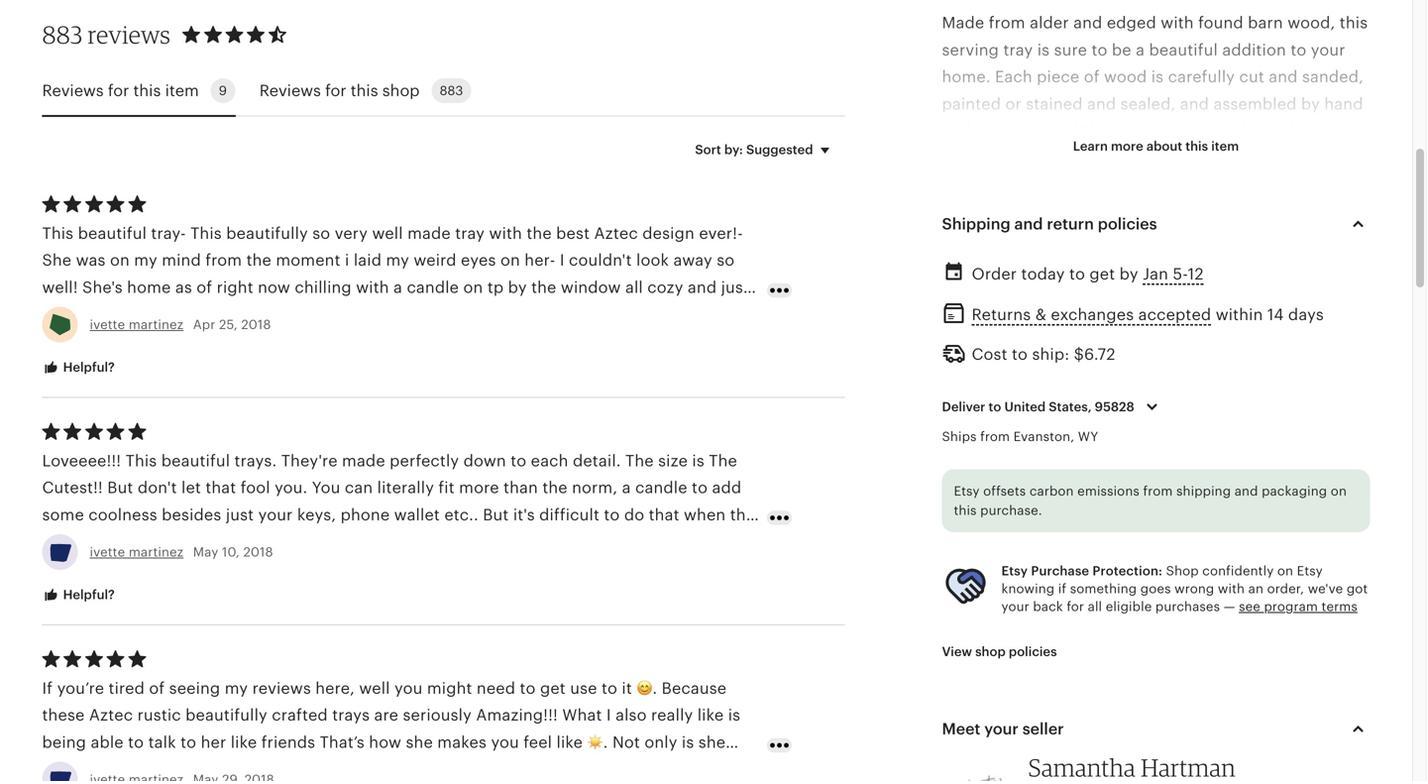 Task type: describe. For each thing, give the bounding box(es) containing it.
take
[[1231, 553, 1263, 571]]

2 vertical spatial more
[[1000, 634, 1040, 652]]

and up the cart,
[[1249, 149, 1278, 167]]

a inside made from alder and edged with found barn wood, this serving tray is sure to be a beautiful addition to your home. each piece of wood is carefully cut and sanded, painted or stained and sealed, and assembled by hand in the workshop. when it is not resting in the living room, it is also great for storing jewelry and perfume, holding bottles and glasses on the bar cart, or books and flowers on the coffee table.
[[1136, 41, 1145, 59]]

+ for + shop more aztec trays here:
[[942, 634, 951, 652]]

the up !!
[[730, 506, 755, 524]]

the down the ship:
[[1038, 364, 1063, 382]]

shipping
[[1177, 484, 1231, 499]]

1 in from the left
[[942, 122, 956, 140]]

all inside shop confidently on etsy knowing if something goes wrong with an order, we've got your back for all eligible purchases —
[[1088, 599, 1102, 614]]

+ shop more aztec trays here:
[[942, 634, 1174, 652]]

today
[[1021, 265, 1065, 283]]

1 vertical spatial you
[[491, 733, 519, 751]]

the left the coffee
[[1060, 203, 1086, 221]]

for inside + this item is made to order and may take up to 2 weeks for construction.
[[994, 580, 1016, 598]]

martinez for apr 25, 2018
[[129, 317, 184, 332]]

fit
[[438, 479, 455, 497]]

an
[[1249, 581, 1264, 596]]

to up than
[[511, 452, 527, 470]]

tray inside it is assembled with wood glue and nails for a tight hold, and sealed with several coats of clear coat. although it is sealed, i would not recommend placing wet glasses directly on the tray to preserve the longevity of the finish.
[[1153, 338, 1182, 355]]

of up within at the right top of page
[[1217, 284, 1233, 301]]

more inside loveeee!!! this  beautiful trays. they're made perfectly down to each detail. the size is the cutest!! but don't let that fool you. you can literally fit more than the norm, a candle to add some coolness besides just your keys, phone wallet etc.. but it's difficult to do that when the design and color is amazing. handmade from this awesome etsy boutique is def the best !! guys!!
[[459, 479, 499, 497]]

0 horizontal spatial reviews
[[88, 20, 171, 49]]

883 for 883 reviews
[[42, 20, 83, 49]]

each
[[531, 452, 569, 470]]

workshop.
[[990, 122, 1070, 140]]

being
[[42, 733, 86, 751]]

awesome inside if you're tired of seeing my reviews here, well you might need to get use to it 😊. because these aztec rustic beautifully crafted trays are seriously amazing!!! what i also really like is being able to talk to her like friends that's how she makes you feel like ☀️. not only is she extremely awesome at what she does and loves what she does but behind all these stunn
[[123, 760, 196, 778]]

i inside if you're tired of seeing my reviews here, well you might need to get use to it 😊. because these aztec rustic beautifully crafted trays are seriously amazing!!! what i also really like is being able to talk to her like friends that's how she makes you feel like ☀️. not only is she extremely awesome at what she does and loves what she does but behind all these stunn
[[607, 706, 611, 724]]

etsy inside the etsy offsets carbon emissions from shipping and packaging on this purchase.
[[954, 484, 980, 499]]

amazing!!!
[[476, 706, 558, 724]]

and up coats
[[1185, 257, 1214, 274]]

glasses inside it is assembled with wood glue and nails for a tight hold, and sealed with several coats of clear coat. although it is sealed, i would not recommend placing wet glasses directly on the tray to preserve the longevity of the finish.
[[975, 338, 1032, 355]]

the down would
[[1123, 338, 1148, 355]]

rustic
[[137, 706, 181, 724]]

1 horizontal spatial but
[[483, 506, 509, 524]]

she down friends
[[262, 760, 289, 778]]

0 vertical spatial but
[[107, 479, 133, 497]]

to left talk
[[128, 733, 144, 751]]

coolness
[[89, 506, 157, 524]]

assembled inside it is assembled with wood glue and nails for a tight hold, and sealed with several coats of clear coat. although it is sealed, i would not recommend placing wet glasses directly on the tray to preserve the longevity of the finish.
[[974, 257, 1057, 274]]

it right the when
[[1123, 122, 1133, 140]]

def
[[634, 533, 661, 551]]

you
[[312, 479, 340, 497]]

from right the ships
[[980, 429, 1010, 444]]

beautifully
[[185, 706, 267, 724]]

about inside + medium: 12"x8"x2" + weight: about 2 pounds
[[1019, 499, 1064, 517]]

9
[[219, 83, 227, 98]]

to left add
[[692, 479, 708, 497]]

shop inside "button"
[[975, 644, 1006, 659]]

ships from evanston, wy
[[942, 429, 1099, 444]]

to right the up
[[1292, 553, 1308, 571]]

2018 for ivette martinez apr 25, 2018
[[241, 317, 271, 332]]

14
[[1268, 306, 1284, 324]]

5-
[[1173, 265, 1188, 283]]

pounds
[[1081, 499, 1140, 517]]

the down painted
[[961, 122, 986, 140]]

1 what from the left
[[220, 760, 257, 778]]

accepted
[[1139, 306, 1212, 324]]

several
[[1111, 284, 1166, 301]]

this for beautiful
[[126, 452, 157, 470]]

that's
[[320, 733, 365, 751]]

and right cut
[[1269, 68, 1298, 86]]

when
[[1075, 122, 1119, 140]]

directly
[[1036, 338, 1095, 355]]

your inside loveeee!!! this  beautiful trays. they're made perfectly down to each detail. the size is the cutest!! but don't let that fool you. you can literally fit more than the norm, a candle to add some coolness besides just your keys, phone wallet etc.. but it's difficult to do that when the design and color is amazing. handmade from this awesome etsy boutique is def the best !! guys!!
[[258, 506, 293, 524]]

view shop policies
[[942, 644, 1057, 659]]

to up 'something'
[[1094, 553, 1110, 571]]

longevity
[[942, 364, 1014, 382]]

perfectly
[[390, 452, 459, 470]]

2 horizontal spatial like
[[698, 706, 724, 724]]

and down order
[[986, 284, 1015, 301]]

literally
[[377, 479, 434, 497]]

of down cost to ship: $ 6.72 at the right
[[1018, 364, 1034, 382]]

0 vertical spatial trays
[[1093, 634, 1130, 652]]

if
[[42, 679, 53, 697]]

to inside dropdown button
[[989, 399, 1001, 414]]

fool
[[241, 479, 270, 497]]

something
[[1070, 581, 1137, 596]]

on inside shop confidently on etsy knowing if something goes wrong with an order, we've got your back for all eligible purchases —
[[1278, 563, 1294, 578]]

feel
[[524, 733, 552, 751]]

she down seriously
[[406, 733, 433, 751]]

nails
[[1218, 257, 1254, 274]]

2 does from the left
[[489, 760, 526, 778]]

glue
[[1146, 257, 1180, 274]]

1 does from the left
[[293, 760, 331, 778]]

etsy inside loveeee!!! this  beautiful trays. they're made perfectly down to each detail. the size is the cutest!! but don't let that fool you. you can literally fit more than the norm, a candle to add some coolness besides just your keys, phone wallet etc.. but it's difficult to do that when the design and color is amazing. handmade from this awesome etsy boutique is def the best !! guys!!
[[507, 533, 539, 551]]

by inside made from alder and edged with found barn wood, this serving tray is sure to be a beautiful addition to your home. each piece of wood is carefully cut and sanded, painted or stained and sealed, and assembled by hand in the workshop. when it is not resting in the living room, it is also great for storing jewelry and perfume, holding bottles and glasses on the bar cart, or books and flowers on the coffee table.
[[1301, 95, 1320, 113]]

beautiful inside made from alder and edged with found barn wood, this serving tray is sure to be a beautiful addition to your home. each piece of wood is carefully cut and sanded, painted or stained and sealed, and assembled by hand in the workshop. when it is not resting in the living room, it is also great for storing jewelry and perfume, holding bottles and glasses on the bar cart, or books and flowers on the coffee table.
[[1149, 41, 1218, 59]]

do
[[624, 506, 645, 524]]

assembled inside made from alder and edged with found barn wood, this serving tray is sure to be a beautiful addition to your home. each piece of wood is carefully cut and sanded, painted or stained and sealed, and assembled by hand in the workshop. when it is not resting in the living room, it is also great for storing jewelry and perfume, holding bottles and glasses on the bar cart, or books and flowers on the coffee table.
[[1214, 95, 1297, 113]]

what
[[562, 706, 602, 724]]

1 the from the left
[[625, 452, 654, 470]]

loveeee!!!
[[42, 452, 121, 470]]

seriously
[[403, 706, 472, 724]]

helpful? button for ivette martinez may 10, 2018
[[27, 577, 130, 614]]

trays.
[[234, 452, 277, 470]]

and down holding
[[942, 203, 971, 221]]

2 + from the top
[[942, 499, 951, 517]]

for inside it is assembled with wood glue and nails for a tight hold, and sealed with several coats of clear coat. although it is sealed, i would not recommend placing wet glasses directly on the tray to preserve the longevity of the finish.
[[1258, 257, 1280, 274]]

and
[[335, 760, 366, 778]]

to up the amazing!!!
[[520, 679, 536, 697]]

learn
[[1073, 139, 1108, 154]]

i inside it is assembled with wood glue and nails for a tight hold, and sealed with several coats of clear coat. although it is sealed, i would not recommend placing wet glasses directly on the tray to preserve the longevity of the finish.
[[1109, 311, 1113, 328]]

0 horizontal spatial shop
[[382, 82, 420, 100]]

ship:
[[1032, 346, 1070, 364]]

to left do
[[604, 506, 620, 524]]

is up storing
[[1138, 122, 1150, 140]]

+ for + this item is made to order and may take up to 2 weeks for construction.
[[942, 553, 951, 571]]

sealed, inside made from alder and edged with found barn wood, this serving tray is sure to be a beautiful addition to your home. each piece of wood is carefully cut and sanded, painted or stained and sealed, and assembled by hand in the workshop. when it is not resting in the living room, it is also great for storing jewelry and perfume, holding bottles and glasses on the bar cart, or books and flowers on the coffee table.
[[1121, 95, 1176, 113]]

are
[[374, 706, 399, 724]]

to right 'cost'
[[1012, 346, 1028, 364]]

to right today
[[1069, 265, 1085, 283]]

and down great
[[1064, 176, 1093, 194]]

to left the her
[[181, 733, 196, 751]]

a inside loveeee!!! this  beautiful trays. they're made perfectly down to each detail. the size is the cutest!! but don't let that fool you. you can literally fit more than the norm, a candle to add some coolness besides just your keys, phone wallet etc.. but it's difficult to do that when the design and color is amazing. handmade from this awesome etsy boutique is def the best !! guys!!
[[622, 479, 631, 497]]

is right size
[[692, 452, 705, 470]]

wood inside made from alder and edged with found barn wood, this serving tray is sure to be a beautiful addition to your home. each piece of wood is carefully cut and sanded, painted or stained and sealed, and assembled by hand in the workshop. when it is not resting in the living room, it is also great for storing jewelry and perfume, holding bottles and glasses on the bar cart, or books and flowers on the coffee table.
[[1104, 68, 1147, 86]]

ivette for ivette martinez may 10, 2018
[[90, 545, 125, 560]]

loves
[[371, 760, 411, 778]]

when
[[684, 506, 726, 524]]

helpful? for ivette martinez may 10, 2018
[[60, 587, 115, 602]]

0 horizontal spatial by
[[1120, 265, 1139, 283]]

is right only
[[682, 733, 694, 751]]

use
[[570, 679, 597, 697]]

sealed
[[1019, 284, 1070, 301]]

etc..
[[444, 506, 479, 524]]

amazing.
[[193, 533, 263, 551]]

and inside the etsy offsets carbon emissions from shipping and packaging on this purchase.
[[1235, 484, 1258, 499]]

sure
[[1054, 41, 1087, 59]]

is left may
[[176, 533, 189, 551]]

this inside loveeee!!! this  beautiful trays. they're made perfectly down to each detail. the size is the cutest!! but don't let that fool you. you can literally fit more than the norm, a candle to add some coolness besides just your keys, phone wallet etc.. but it's difficult to do that when the design and color is amazing. handmade from this awesome etsy boutique is def the best !! guys!!
[[397, 533, 425, 551]]

the down days
[[1279, 338, 1304, 355]]

deliver to united states, 95828 button
[[927, 386, 1179, 428]]

it inside it is assembled with wood glue and nails for a tight hold, and sealed with several coats of clear coat. although it is sealed, i would not recommend placing wet glasses directly on the tray to preserve the longevity of the finish.
[[1018, 311, 1028, 328]]

shop inside shop confidently on etsy knowing if something goes wrong with an order, we've got your back for all eligible purchases —
[[1166, 563, 1199, 578]]

12
[[1188, 265, 1204, 283]]

but inside if you're tired of seeing my reviews here, well you might need to get use to it 😊. because these aztec rustic beautifully crafted trays are seriously amazing!!! what i also really like is being able to talk to her like friends that's how she makes you feel like ☀️. not only is she extremely awesome at what she does and loves what she does but behind all these stunn
[[531, 760, 557, 778]]

with down the return
[[1062, 257, 1095, 274]]

and up the sure
[[1074, 14, 1103, 32]]

hold,
[[942, 284, 981, 301]]

0 vertical spatial these
[[42, 706, 85, 724]]

bar
[[1212, 176, 1238, 194]]

recommend
[[1199, 311, 1293, 328]]

2018 for ivette martinez may 10, 2018
[[243, 545, 273, 560]]

she right only
[[699, 733, 726, 751]]

etsy offsets carbon emissions from shipping and packaging on this purchase.
[[954, 484, 1347, 518]]

days
[[1288, 306, 1324, 324]]

hand
[[1325, 95, 1363, 113]]

some
[[42, 506, 84, 524]]

home.
[[942, 68, 991, 86]]

reviews for this shop
[[259, 82, 420, 100]]

this inside the etsy offsets carbon emissions from shipping and packaging on this purchase.
[[954, 503, 977, 518]]

1 vertical spatial that
[[649, 506, 680, 524]]

carbon
[[1030, 484, 1074, 499]]

reviews for reviews for this item
[[42, 82, 104, 100]]

is right really
[[728, 706, 741, 724]]

wet
[[942, 338, 970, 355]]

alder
[[1030, 14, 1069, 32]]

and inside dropdown button
[[1015, 215, 1043, 233]]

on down the bottles
[[1036, 203, 1056, 221]]

friends
[[261, 733, 315, 751]]

not inside made from alder and edged with found barn wood, this serving tray is sure to be a beautiful addition to your home. each piece of wood is carefully cut and sanded, painted or stained and sealed, and assembled by hand in the workshop. when it is not resting in the living room, it is also great for storing jewelry and perfume, holding bottles and glasses on the bar cart, or books and flowers on the coffee table.
[[1154, 122, 1180, 140]]

only
[[645, 733, 678, 751]]

shop confidently on etsy knowing if something goes wrong with an order, we've got your back for all eligible purchases —
[[1002, 563, 1368, 614]]

add
[[712, 479, 742, 497]]

2 what from the left
[[415, 760, 453, 778]]

order
[[972, 265, 1017, 283]]

see program terms link
[[1239, 599, 1358, 614]]

extremely
[[42, 760, 119, 778]]

here:
[[1135, 634, 1174, 652]]

1 vertical spatial or
[[1282, 176, 1298, 194]]

it right room,
[[992, 149, 1002, 167]]

knowing
[[1002, 581, 1055, 596]]

flowers
[[976, 203, 1032, 221]]

is right it
[[957, 257, 970, 274]]

deliver to united states, 95828
[[942, 399, 1135, 414]]

her
[[201, 733, 226, 751]]

not
[[612, 733, 640, 751]]

aztec inside if you're tired of seeing my reviews here, well you might need to get use to it 😊. because these aztec rustic beautifully crafted trays are seriously amazing!!! what i also really like is being able to talk to her like friends that's how she makes you feel like ☀️. not only is she extremely awesome at what she does and loves what she does but behind all these stunn
[[89, 706, 133, 724]]

883 for 883
[[440, 83, 463, 98]]

painted
[[942, 95, 1001, 113]]

would
[[1118, 311, 1165, 328]]

and down carefully
[[1180, 95, 1209, 113]]

from inside made from alder and edged with found barn wood, this serving tray is sure to be a beautiful addition to your home. each piece of wood is carefully cut and sanded, painted or stained and sealed, and assembled by hand in the workshop. when it is not resting in the living room, it is also great for storing jewelry and perfume, holding bottles and glasses on the bar cart, or books and flowers on the coffee table.
[[989, 14, 1026, 32]]

protection:
[[1093, 563, 1163, 578]]

found
[[1198, 14, 1244, 32]]

deliver
[[942, 399, 986, 414]]

of inside made from alder and edged with found barn wood, this serving tray is sure to be a beautiful addition to your home. each piece of wood is carefully cut and sanded, painted or stained and sealed, and assembled by hand in the workshop. when it is not resting in the living room, it is also great for storing jewelry and perfume, holding bottles and glasses on the bar cart, or books and flowers on the coffee table.
[[1084, 68, 1100, 86]]

wood,
[[1288, 14, 1336, 32]]

cut
[[1239, 68, 1265, 86]]

with inside made from alder and edged with found barn wood, this serving tray is sure to be a beautiful addition to your home. each piece of wood is carefully cut and sanded, painted or stained and sealed, and assembled by hand in the workshop. when it is not resting in the living room, it is also great for storing jewelry and perfume, holding bottles and glasses on the bar cart, or books and flowers on the coffee table.
[[1161, 14, 1194, 32]]



Task type: vqa. For each thing, say whether or not it's contained in the screenshot.
Free associated with 25.00
no



Task type: locate. For each thing, give the bounding box(es) containing it.
1 vertical spatial also
[[616, 706, 647, 724]]

wood inside it is assembled with wood glue and nails for a tight hold, and sealed with several coats of clear coat. although it is sealed, i would not recommend placing wet glasses directly on the tray to preserve the longevity of the finish.
[[1099, 257, 1142, 274]]

a up do
[[622, 479, 631, 497]]

is down workshop.
[[1007, 149, 1019, 167]]

these down only
[[641, 760, 684, 778]]

1 horizontal spatial awesome
[[430, 533, 503, 551]]

carefully
[[1168, 68, 1235, 86]]

1 horizontal spatial all
[[1088, 599, 1102, 614]]

0 horizontal spatial about
[[1019, 499, 1064, 517]]

is left def
[[617, 533, 630, 551]]

shop
[[382, 82, 420, 100], [975, 644, 1006, 659]]

sanded,
[[1302, 68, 1364, 86]]

beautiful
[[1149, 41, 1218, 59], [161, 452, 230, 470]]

clear
[[1237, 284, 1276, 301]]

by
[[1301, 95, 1320, 113], [1120, 265, 1139, 283]]

1 horizontal spatial tray
[[1153, 338, 1182, 355]]

and down coolness
[[99, 533, 128, 551]]

it
[[1123, 122, 1133, 140], [992, 149, 1002, 167], [1018, 311, 1028, 328], [622, 679, 632, 697]]

got
[[1347, 581, 1368, 596]]

cost
[[972, 346, 1008, 364]]

this for item
[[955, 553, 987, 571]]

with down order today to get by jan 5-12
[[1074, 284, 1107, 301]]

the up add
[[709, 452, 737, 470]]

1 vertical spatial aztec
[[89, 706, 133, 724]]

trays up that's
[[332, 706, 370, 724]]

to down wood, on the right top of the page
[[1291, 41, 1307, 59]]

made
[[342, 452, 385, 470], [1046, 553, 1090, 571]]

0 vertical spatial item
[[165, 82, 199, 100]]

also up the bottles
[[1023, 149, 1055, 167]]

your up sanded, at right
[[1311, 41, 1346, 59]]

—
[[1224, 599, 1236, 614]]

0 vertical spatial policies
[[1098, 215, 1157, 233]]

😊.
[[637, 679, 657, 697]]

what right at
[[220, 760, 257, 778]]

sealed, inside it is assembled with wood glue and nails for a tight hold, and sealed with several coats of clear coat. although it is sealed, i would not recommend placing wet glasses directly on the tray to preserve the longevity of the finish.
[[1049, 311, 1104, 328]]

policies down back
[[1009, 644, 1057, 659]]

aztec down back
[[1044, 634, 1088, 652]]

1 horizontal spatial you
[[491, 733, 519, 751]]

1 vertical spatial helpful?
[[60, 587, 115, 602]]

1 horizontal spatial assembled
[[1214, 95, 1297, 113]]

12"x8"x2"
[[1027, 472, 1098, 490]]

your right meet
[[984, 720, 1019, 738]]

0 horizontal spatial assembled
[[974, 257, 1057, 274]]

0 vertical spatial or
[[1006, 95, 1022, 113]]

0 horizontal spatial a
[[622, 479, 631, 497]]

living
[[1291, 122, 1333, 140]]

assembled up sealed
[[974, 257, 1057, 274]]

0 horizontal spatial 883
[[42, 20, 83, 49]]

helpful? button
[[27, 349, 130, 386], [27, 577, 130, 614]]

martinez left "apr"
[[129, 317, 184, 332]]

on up table.
[[1158, 176, 1178, 194]]

1 vertical spatial awesome
[[123, 760, 196, 778]]

also inside made from alder and edged with found barn wood, this serving tray is sure to be a beautiful addition to your home. each piece of wood is carefully cut and sanded, painted or stained and sealed, and assembled by hand in the workshop. when it is not resting in the living room, it is also great for storing jewelry and perfume, holding bottles and glasses on the bar cart, or books and flowers on the coffee table.
[[1023, 149, 1055, 167]]

it inside if you're tired of seeing my reviews here, well you might need to get use to it 😊. because these aztec rustic beautifully crafted trays are seriously amazing!!! what i also really like is being able to talk to her like friends that's how she makes you feel like ☀️. not only is she extremely awesome at what she does and loves what she does but behind all these stunn
[[622, 679, 632, 697]]

is up knowing
[[1030, 553, 1042, 571]]

that down the 'candle'
[[649, 506, 680, 524]]

ivette martinez link for ivette martinez apr 25, 2018
[[90, 317, 184, 332]]

made from alder and edged with found barn wood, this serving tray is sure to be a beautiful addition to your home. each piece of wood is carefully cut and sanded, painted or stained and sealed, and assembled by hand in the workshop. when it is not resting in the living room, it is also great for storing jewelry and perfume, holding bottles and glasses on the bar cart, or books and flowers on the coffee table.
[[942, 14, 1368, 221]]

martinez for may 10, 2018
[[129, 545, 184, 560]]

from inside the etsy offsets carbon emissions from shipping and packaging on this purchase.
[[1143, 484, 1173, 499]]

this inside made from alder and edged with found barn wood, this serving tray is sure to be a beautiful addition to your home. each piece of wood is carefully cut and sanded, painted or stained and sealed, and assembled by hand in the workshop. when it is not resting in the living room, it is also great for storing jewelry and perfume, holding bottles and glasses on the bar cart, or books and flowers on the coffee table.
[[1340, 14, 1368, 32]]

item up bar
[[1211, 139, 1239, 154]]

1 horizontal spatial like
[[557, 733, 583, 751]]

this inside + this item is made to order and may take up to 2 weeks for construction.
[[955, 553, 987, 571]]

0 vertical spatial beautiful
[[1149, 41, 1218, 59]]

0 vertical spatial get
[[1090, 265, 1115, 283]]

0 vertical spatial also
[[1023, 149, 1055, 167]]

reviews down 883 reviews
[[42, 82, 104, 100]]

ivette
[[90, 317, 125, 332], [90, 545, 125, 560]]

0 horizontal spatial but
[[107, 479, 133, 497]]

ivette martinez link for ivette martinez may 10, 2018
[[90, 545, 184, 560]]

wrong
[[1175, 581, 1215, 596]]

1 vertical spatial helpful? button
[[27, 577, 130, 614]]

0 vertical spatial shop
[[382, 82, 420, 100]]

1 horizontal spatial trays
[[1093, 634, 1130, 652]]

addition
[[1222, 41, 1286, 59]]

candle
[[635, 479, 688, 497]]

need
[[477, 679, 516, 697]]

tray down accepted
[[1153, 338, 1182, 355]]

see
[[1239, 599, 1261, 614]]

1 horizontal spatial about
[[1147, 139, 1183, 154]]

1 horizontal spatial get
[[1090, 265, 1115, 283]]

1 vertical spatial a
[[1284, 257, 1293, 274]]

learn more about this item
[[1073, 139, 1239, 154]]

purchase
[[1031, 563, 1089, 578]]

of right piece
[[1084, 68, 1100, 86]]

in up room,
[[942, 122, 956, 140]]

etsy up we've
[[1297, 563, 1323, 578]]

2 helpful? button from the top
[[27, 577, 130, 614]]

and down the bottles
[[1015, 215, 1043, 233]]

all inside if you're tired of seeing my reviews here, well you might need to get use to it 😊. because these aztec rustic beautifully crafted trays are seriously amazing!!! what i also really like is being able to talk to her like friends that's how she makes you feel like ☀️. not only is she extremely awesome at what she does and loves what she does but behind all these stunn
[[619, 760, 637, 778]]

0 vertical spatial shop
[[1166, 563, 1199, 578]]

from left 'alder'
[[989, 14, 1026, 32]]

0 horizontal spatial in
[[942, 122, 956, 140]]

on inside it is assembled with wood glue and nails for a tight hold, and sealed with several coats of clear coat. although it is sealed, i would not recommend placing wet glasses directly on the tray to preserve the longevity of the finish.
[[1099, 338, 1119, 355]]

2 helpful? from the top
[[60, 587, 115, 602]]

+ left the medium:
[[942, 472, 951, 490]]

glasses inside made from alder and edged with found barn wood, this serving tray is sure to be a beautiful addition to your home. each piece of wood is carefully cut and sanded, painted or stained and sealed, and assembled by hand in the workshop. when it is not resting in the living room, it is also great for storing jewelry and perfume, holding bottles and glasses on the bar cart, or books and flowers on the coffee table.
[[1097, 176, 1154, 194]]

1 horizontal spatial aztec
[[1044, 634, 1088, 652]]

does down feel
[[489, 760, 526, 778]]

it left &
[[1018, 311, 1028, 328]]

like down because
[[698, 706, 724, 724]]

1 horizontal spatial glasses
[[1097, 176, 1154, 194]]

view
[[942, 644, 972, 659]]

+ left weight:
[[942, 499, 951, 517]]

this up weeks
[[955, 553, 987, 571]]

confidently
[[1203, 563, 1274, 578]]

2 up we've
[[1312, 553, 1321, 571]]

2 down carbon
[[1068, 499, 1077, 517]]

1 vertical spatial these
[[641, 760, 684, 778]]

this inside dropdown button
[[1186, 139, 1208, 154]]

0 horizontal spatial does
[[293, 760, 331, 778]]

etsy down it's
[[507, 533, 539, 551]]

0 horizontal spatial reviews
[[42, 82, 104, 100]]

2018 right 25,
[[241, 317, 271, 332]]

is left the sure
[[1038, 41, 1050, 59]]

the left bar
[[1183, 176, 1208, 194]]

beautiful inside loveeee!!! this  beautiful trays. they're made perfectly down to each detail. the size is the cutest!! but don't let that fool you. you can literally fit more than the norm, a candle to add some coolness besides just your keys, phone wallet etc.. but it's difficult to do that when the design and color is amazing. handmade from this awesome etsy boutique is def the best !! guys!!
[[161, 452, 230, 470]]

made inside + this item is made to order and may take up to 2 weeks for construction.
[[1046, 553, 1090, 571]]

also
[[1023, 149, 1055, 167], [616, 706, 647, 724]]

1 horizontal spatial what
[[415, 760, 453, 778]]

0 horizontal spatial all
[[619, 760, 637, 778]]

more inside dropdown button
[[1111, 139, 1144, 154]]

able
[[91, 733, 124, 751]]

4 + from the top
[[942, 634, 951, 652]]

1 vertical spatial ivette
[[90, 545, 125, 560]]

tray inside made from alder and edged with found barn wood, this serving tray is sure to be a beautiful addition to your home. each piece of wood is carefully cut and sanded, painted or stained and sealed, and assembled by hand in the workshop. when it is not resting in the living room, it is also great for storing jewelry and perfume, holding bottles and glasses on the bar cart, or books and flowers on the coffee table.
[[1004, 41, 1033, 59]]

sort by: suggested
[[695, 142, 813, 157]]

1 vertical spatial more
[[459, 479, 499, 497]]

perfume,
[[1282, 149, 1353, 167]]

2 inside + medium: 12"x8"x2" + weight: about 2 pounds
[[1068, 499, 1077, 517]]

0 horizontal spatial tray
[[1004, 41, 1033, 59]]

2 horizontal spatial item
[[1211, 139, 1239, 154]]

2 the from the left
[[709, 452, 737, 470]]

1 martinez from the top
[[129, 317, 184, 332]]

1 horizontal spatial that
[[649, 506, 680, 524]]

0 vertical spatial helpful? button
[[27, 349, 130, 386]]

beautiful up carefully
[[1149, 41, 1218, 59]]

and inside + this item is made to order and may take up to 2 weeks for construction.
[[1161, 553, 1190, 571]]

or right the cart,
[[1282, 176, 1298, 194]]

1 horizontal spatial more
[[1000, 634, 1040, 652]]

these
[[42, 706, 85, 724], [641, 760, 684, 778]]

coats
[[1170, 284, 1213, 301]]

1 helpful? button from the top
[[27, 349, 130, 386]]

within
[[1216, 306, 1263, 324]]

i right what
[[607, 706, 611, 724]]

helpful? for ivette martinez apr 25, 2018
[[60, 360, 115, 375]]

1 vertical spatial policies
[[1009, 644, 1057, 659]]

shipping and return policies
[[942, 215, 1157, 233]]

1 reviews from the left
[[42, 82, 104, 100]]

1 horizontal spatial a
[[1136, 41, 1145, 59]]

from
[[989, 14, 1026, 32], [980, 429, 1010, 444], [1143, 484, 1173, 499], [356, 533, 393, 551]]

united
[[1005, 399, 1046, 414]]

2 martinez from the top
[[129, 545, 184, 560]]

about left resting
[[1147, 139, 1183, 154]]

construction.
[[1020, 580, 1124, 598]]

difficult
[[539, 506, 600, 524]]

is down sealed
[[1032, 311, 1045, 328]]

ships
[[942, 429, 977, 444]]

0 vertical spatial tray
[[1004, 41, 1033, 59]]

1 horizontal spatial also
[[1023, 149, 1055, 167]]

color
[[132, 533, 172, 551]]

1 horizontal spatial these
[[641, 760, 684, 778]]

and inside loveeee!!! this  beautiful trays. they're made perfectly down to each detail. the size is the cutest!! but don't let that fool you. you can literally fit more than the norm, a candle to add some coolness besides just your keys, phone wallet etc.. but it's difficult to do that when the design and color is amazing. handmade from this awesome etsy boutique is def the best !! guys!!
[[99, 533, 128, 551]]

more down back
[[1000, 634, 1040, 652]]

0 horizontal spatial like
[[231, 733, 257, 751]]

preserve
[[1207, 338, 1274, 355]]

returns & exchanges accepted within 14 days
[[972, 306, 1324, 324]]

883 reviews
[[42, 20, 171, 49]]

2 inside + this item is made to order and may take up to 2 weeks for construction.
[[1312, 553, 1321, 571]]

with
[[1161, 14, 1194, 32], [1062, 257, 1095, 274], [1074, 284, 1107, 301], [1218, 581, 1245, 596]]

1 ivette martinez link from the top
[[90, 317, 184, 332]]

more down the down
[[459, 479, 499, 497]]

to left the be
[[1092, 41, 1108, 59]]

returns
[[972, 306, 1031, 324]]

the down each
[[542, 479, 568, 497]]

more
[[1111, 139, 1144, 154], [459, 479, 499, 497], [1000, 634, 1040, 652]]

0 horizontal spatial these
[[42, 706, 85, 724]]

she down makes
[[457, 760, 484, 778]]

0 horizontal spatial that
[[206, 479, 236, 497]]

your inside dropdown button
[[984, 720, 1019, 738]]

all down not
[[619, 760, 637, 778]]

1 vertical spatial sealed,
[[1049, 311, 1104, 328]]

a inside it is assembled with wood glue and nails for a tight hold, and sealed with several coats of clear coat. although it is sealed, i would not recommend placing wet glasses directly on the tray to preserve the longevity of the finish.
[[1284, 257, 1293, 274]]

1 vertical spatial tray
[[1153, 338, 1182, 355]]

policies inside dropdown button
[[1098, 215, 1157, 233]]

ivette left "apr"
[[90, 317, 125, 332]]

helpful? button for ivette martinez apr 25, 2018
[[27, 349, 130, 386]]

2 ivette from the top
[[90, 545, 125, 560]]

of
[[1084, 68, 1100, 86], [1217, 284, 1233, 301], [1018, 364, 1034, 382], [149, 679, 165, 697]]

table.
[[1144, 203, 1187, 221]]

wood up several
[[1099, 257, 1142, 274]]

ivette for ivette martinez apr 25, 2018
[[90, 317, 125, 332]]

1 horizontal spatial shop
[[1166, 563, 1199, 578]]

here,
[[315, 679, 355, 697]]

1 vertical spatial glasses
[[975, 338, 1032, 355]]

also inside if you're tired of seeing my reviews here, well you might need to get use to it 😊. because these aztec rustic beautifully crafted trays are seriously amazing!!! what i also really like is being able to talk to her like friends that's how she makes you feel like ☀️. not only is she extremely awesome at what she does and loves what she does but behind all these stunn
[[616, 706, 647, 724]]

not inside it is assembled with wood glue and nails for a tight hold, and sealed with several coats of clear coat. although it is sealed, i would not recommend placing wet glasses directly on the tray to preserve the longevity of the finish.
[[1169, 311, 1195, 328]]

back
[[1033, 599, 1063, 614]]

tab list
[[42, 67, 845, 117]]

ivette martinez link down coolness
[[90, 545, 184, 560]]

0 vertical spatial reviews
[[88, 20, 171, 49]]

keys,
[[297, 506, 336, 524]]

stained
[[1026, 95, 1083, 113]]

or down each
[[1006, 95, 1022, 113]]

1 vertical spatial trays
[[332, 706, 370, 724]]

by up several
[[1120, 265, 1139, 283]]

item inside tab list
[[165, 82, 199, 100]]

0 vertical spatial aztec
[[1044, 634, 1088, 652]]

1 horizontal spatial sealed,
[[1121, 95, 1176, 113]]

1 vertical spatial shop
[[955, 634, 995, 652]]

0 vertical spatial glasses
[[1097, 176, 1154, 194]]

ivette martinez link
[[90, 317, 184, 332], [90, 545, 184, 560]]

on inside the etsy offsets carbon emissions from shipping and packaging on this purchase.
[[1331, 484, 1347, 499]]

etsy up knowing
[[1002, 563, 1028, 578]]

does down friends
[[293, 760, 331, 778]]

glasses down returns
[[975, 338, 1032, 355]]

0 vertical spatial a
[[1136, 41, 1145, 59]]

0 horizontal spatial get
[[540, 679, 566, 697]]

+ for + medium: 12"x8"x2" + weight: about 2 pounds
[[942, 472, 951, 490]]

to left united
[[989, 399, 1001, 414]]

1 vertical spatial ivette martinez link
[[90, 545, 184, 560]]

with up —
[[1218, 581, 1245, 596]]

meet your seller
[[942, 720, 1064, 738]]

emissions
[[1078, 484, 1140, 499]]

0 vertical spatial sealed,
[[1121, 95, 1176, 113]]

sort
[[695, 142, 721, 157]]

1 vertical spatial all
[[619, 760, 637, 778]]

on up order,
[[1278, 563, 1294, 578]]

shop
[[1166, 563, 1199, 578], [955, 634, 995, 652]]

0 horizontal spatial also
[[616, 706, 647, 724]]

for inside shop confidently on etsy knowing if something goes wrong with an order, we've got your back for all eligible purchases —
[[1067, 599, 1084, 614]]

etsy inside shop confidently on etsy knowing if something goes wrong with an order, we've got your back for all eligible purchases —
[[1297, 563, 1323, 578]]

a right the be
[[1136, 41, 1145, 59]]

0 horizontal spatial sealed,
[[1049, 311, 1104, 328]]

0 horizontal spatial the
[[625, 452, 654, 470]]

item inside + this item is made to order and may take up to 2 weeks for construction.
[[991, 553, 1025, 571]]

bottles
[[1005, 176, 1059, 194]]

item inside dropdown button
[[1211, 139, 1239, 154]]

+ inside + this item is made to order and may take up to 2 weeks for construction.
[[942, 553, 951, 571]]

awesome inside loveeee!!! this  beautiful trays. they're made perfectly down to each detail. the size is the cutest!! but don't let that fool you. you can literally fit more than the norm, a candle to add some coolness besides just your keys, phone wallet etc.. but it's difficult to do that when the design and color is amazing. handmade from this awesome etsy boutique is def the best !! guys!!
[[430, 533, 503, 551]]

from inside loveeee!!! this  beautiful trays. they're made perfectly down to each detail. the size is the cutest!! but don't let that fool you. you can literally fit more than the norm, a candle to add some coolness besides just your keys, phone wallet etc.. but it's difficult to do that when the design and color is amazing. handmade from this awesome etsy boutique is def the best !! guys!!
[[356, 533, 393, 551]]

your inside shop confidently on etsy knowing if something goes wrong with an order, we've got your back for all eligible purchases —
[[1002, 599, 1030, 614]]

awesome down talk
[[123, 760, 196, 778]]

your down knowing
[[1002, 599, 1030, 614]]

eligible
[[1106, 599, 1152, 614]]

the left living at right top
[[1261, 122, 1287, 140]]

seller
[[1023, 720, 1064, 738]]

0 horizontal spatial made
[[342, 452, 385, 470]]

made inside loveeee!!! this  beautiful trays. they're made perfectly down to each detail. the size is the cutest!! but don't let that fool you. you can literally fit more than the norm, a candle to add some coolness besides just your keys, phone wallet etc.. but it's difficult to do that when the design and color is amazing. handmade from this awesome etsy boutique is def the best !! guys!!
[[342, 452, 385, 470]]

0 horizontal spatial shop
[[955, 634, 995, 652]]

for inside made from alder and edged with found barn wood, this serving tray is sure to be a beautiful addition to your home. each piece of wood is carefully cut and sanded, painted or stained and sealed, and assembled by hand in the workshop. when it is not resting in the living room, it is also great for storing jewelry and perfume, holding bottles and glasses on the bar cart, or books and flowers on the coffee table.
[[1104, 149, 1126, 167]]

1 horizontal spatial item
[[991, 553, 1025, 571]]

$
[[1074, 346, 1084, 364]]

your inside made from alder and edged with found barn wood, this serving tray is sure to be a beautiful addition to your home. each piece of wood is carefully cut and sanded, painted or stained and sealed, and assembled by hand in the workshop. when it is not resting in the living room, it is also great for storing jewelry and perfume, holding bottles and glasses on the bar cart, or books and flowers on the coffee table.
[[1311, 41, 1346, 59]]

to inside it is assembled with wood glue and nails for a tight hold, and sealed with several coats of clear coat. although it is sealed, i would not recommend placing wet glasses directly on the tray to preserve the longevity of the finish.
[[1187, 338, 1202, 355]]

but left it's
[[483, 506, 509, 524]]

1 vertical spatial but
[[483, 506, 509, 524]]

not down coats
[[1169, 311, 1195, 328]]

1 vertical spatial assembled
[[974, 257, 1057, 274]]

boutique
[[543, 533, 613, 551]]

!!
[[743, 533, 753, 551]]

1 vertical spatial shop
[[975, 644, 1006, 659]]

1 horizontal spatial 883
[[440, 83, 463, 98]]

1 vertical spatial martinez
[[129, 545, 184, 560]]

to right use
[[602, 679, 618, 697]]

of up rustic
[[149, 679, 165, 697]]

shop down weeks
[[955, 634, 995, 652]]

of inside if you're tired of seeing my reviews here, well you might need to get use to it 😊. because these aztec rustic beautifully crafted trays are seriously amazing!!! what i also really like is being able to talk to her like friends that's how she makes you feel like ☀️. not only is she extremely awesome at what she does and loves what she does but behind all these stunn
[[149, 679, 165, 697]]

policies inside "button"
[[1009, 644, 1057, 659]]

0 vertical spatial awesome
[[430, 533, 503, 551]]

jan 5-12 button
[[1143, 260, 1204, 288]]

reviews for reviews for this shop
[[259, 82, 321, 100]]

piece
[[1037, 68, 1080, 86]]

1 horizontal spatial beautiful
[[1149, 41, 1218, 59]]

etsy purchase protection:
[[1002, 563, 1163, 578]]

these up the being
[[42, 706, 85, 724]]

your down the you. in the bottom left of the page
[[258, 506, 293, 524]]

really
[[651, 706, 693, 724]]

95828
[[1095, 399, 1135, 414]]

1 helpful? from the top
[[60, 360, 115, 375]]

to
[[1092, 41, 1108, 59], [1291, 41, 1307, 59], [1069, 265, 1085, 283], [1187, 338, 1202, 355], [1012, 346, 1028, 364], [989, 399, 1001, 414], [511, 452, 527, 470], [692, 479, 708, 497], [604, 506, 620, 524], [1094, 553, 1110, 571], [1292, 553, 1308, 571], [520, 679, 536, 697], [602, 679, 618, 697], [128, 733, 144, 751], [181, 733, 196, 751]]

the left size
[[625, 452, 654, 470]]

this inside loveeee!!! this  beautiful trays. they're made perfectly down to each detail. the size is the cutest!! but don't let that fool you. you can literally fit more than the norm, a candle to add some coolness besides just your keys, phone wallet etc.. but it's difficult to do that when the design and color is amazing. handmade from this awesome etsy boutique is def the best !! guys!!
[[126, 452, 157, 470]]

helpful?
[[60, 360, 115, 375], [60, 587, 115, 602]]

2 horizontal spatial a
[[1284, 257, 1293, 274]]

reviews inside if you're tired of seeing my reviews here, well you might need to get use to it 😊. because these aztec rustic beautifully crafted trays are seriously amazing!!! what i also really like is being able to talk to her like friends that's how she makes you feel like ☀️. not only is she extremely awesome at what she does and loves what she does but behind all these stunn
[[252, 679, 311, 697]]

awesome
[[430, 533, 503, 551], [123, 760, 196, 778]]

1 horizontal spatial the
[[709, 452, 737, 470]]

1 vertical spatial about
[[1019, 499, 1064, 517]]

0 horizontal spatial awesome
[[123, 760, 196, 778]]

down
[[463, 452, 506, 470]]

0 vertical spatial this
[[126, 452, 157, 470]]

with inside shop confidently on etsy knowing if something goes wrong with an order, we've got your back for all eligible purchases —
[[1218, 581, 1245, 596]]

0 horizontal spatial i
[[607, 706, 611, 724]]

3 + from the top
[[942, 553, 951, 571]]

0 vertical spatial that
[[206, 479, 236, 497]]

trays inside if you're tired of seeing my reviews here, well you might need to get use to it 😊. because these aztec rustic beautifully crafted trays are seriously amazing!!! what i also really like is being able to talk to her like friends that's how she makes you feel like ☀️. not only is she extremely awesome at what she does and loves what she does but behind all these stunn
[[332, 706, 370, 724]]

1 ivette from the top
[[90, 317, 125, 332]]

0 vertical spatial helpful?
[[60, 360, 115, 375]]

2 ivette martinez link from the top
[[90, 545, 184, 560]]

if you're tired of seeing my reviews here, well you might need to get use to it 😊. because these aztec rustic beautifully crafted trays are seriously amazing!!! what i also really like is being able to talk to her like friends that's how she makes you feel like ☀️. not only is she extremely awesome at what she does and loves what she does but behind all these stunn
[[42, 679, 756, 781]]

may
[[1194, 553, 1226, 571]]

tight
[[1297, 257, 1334, 274]]

but down feel
[[531, 760, 557, 778]]

ivette martinez may 10, 2018
[[90, 545, 273, 560]]

a left tight
[[1284, 257, 1293, 274]]

+ this item is made to order and may take up to 2 weeks for construction.
[[942, 553, 1321, 598]]

design
[[42, 533, 94, 551]]

reviews up reviews for this item
[[88, 20, 171, 49]]

0 vertical spatial assembled
[[1214, 95, 1297, 113]]

about inside dropdown button
[[1147, 139, 1183, 154]]

1 horizontal spatial 2
[[1312, 553, 1321, 571]]

0 vertical spatial you
[[394, 679, 423, 697]]

more right learn
[[1111, 139, 1144, 154]]

1 horizontal spatial made
[[1046, 553, 1090, 571]]

0 horizontal spatial beautiful
[[161, 452, 230, 470]]

1 + from the top
[[942, 472, 951, 490]]

tab list containing reviews for this item
[[42, 67, 845, 117]]

1 vertical spatial 2
[[1312, 553, 1321, 571]]

is left carefully
[[1152, 68, 1164, 86]]

meet your seller button
[[924, 705, 1388, 753]]

2
[[1068, 499, 1077, 517], [1312, 553, 1321, 571]]

and up the when
[[1087, 95, 1116, 113]]

like
[[698, 706, 724, 724], [231, 733, 257, 751], [557, 733, 583, 751]]

get inside if you're tired of seeing my reviews here, well you might need to get use to it 😊. because these aztec rustic beautifully crafted trays are seriously amazing!!! what i also really like is being able to talk to her like friends that's how she makes you feel like ☀️. not only is she extremely awesome at what she does and loves what she does but behind all these stunn
[[540, 679, 566, 697]]

2 vertical spatial item
[[991, 553, 1025, 571]]

2 in from the left
[[1243, 122, 1257, 140]]

helpful? button down design
[[27, 577, 130, 614]]

2 reviews from the left
[[259, 82, 321, 100]]

besides
[[162, 506, 221, 524]]

shipping and return policies button
[[924, 200, 1388, 248]]

is inside + this item is made to order and may take up to 2 weeks for construction.
[[1030, 553, 1042, 571]]

0 vertical spatial more
[[1111, 139, 1144, 154]]



